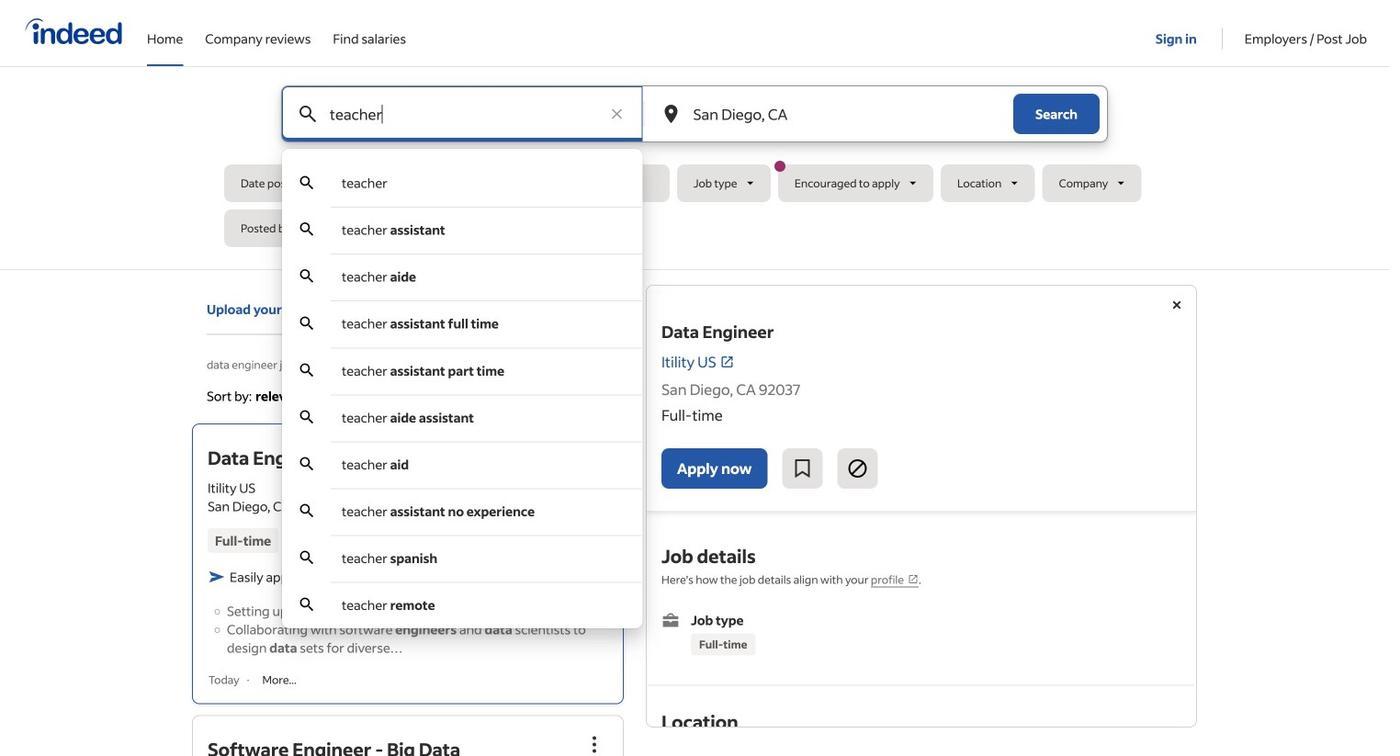 Task type: describe. For each thing, give the bounding box(es) containing it.
job actions for software engineer - big data technologies is collapsed image
[[583, 734, 606, 756]]

teacher element
[[342, 175, 388, 191]]

save this job image
[[791, 458, 814, 480]]

close job details image
[[1166, 294, 1188, 316]]

help icon image
[[587, 385, 609, 407]]

itility us (opens in a new tab) image
[[720, 355, 735, 369]]



Task type: vqa. For each thing, say whether or not it's contained in the screenshot.
group
yes



Task type: locate. For each thing, give the bounding box(es) containing it.
clear what input image
[[608, 105, 626, 123]]

search: Job title, keywords, or company text field
[[326, 86, 599, 141]]

None search field
[[224, 85, 1165, 628]]

group
[[574, 433, 615, 473]]

job preferences (opens in a new window) image
[[908, 574, 919, 585]]

Edit location text field
[[690, 86, 977, 141]]

search suggestions list box
[[282, 160, 643, 628]]

not interested image
[[847, 458, 869, 480]]



